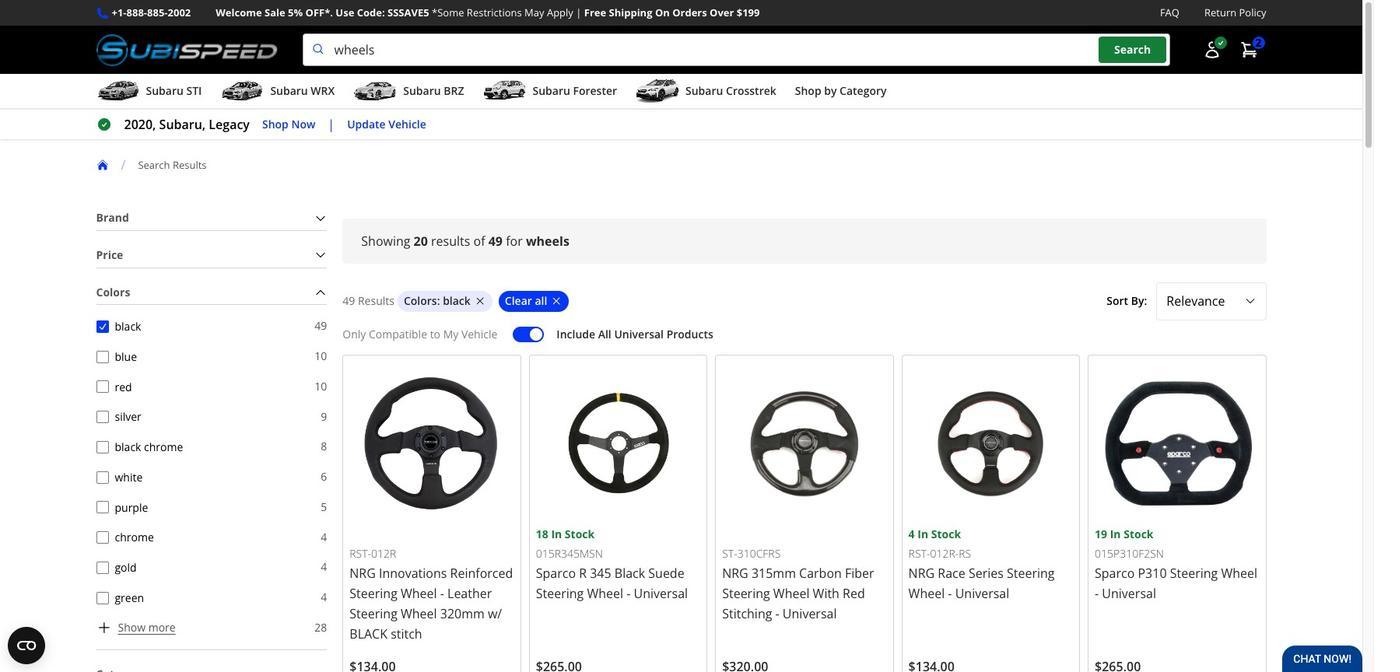 Task type: vqa. For each thing, say whether or not it's contained in the screenshot.


Task type: locate. For each thing, give the bounding box(es) containing it.
black right black chrome button
[[115, 440, 141, 455]]

sparco inside 19 in stock 015p310f2sn sparco p310 steering wheel - universal
[[1095, 565, 1135, 582]]

wheel inside 19 in stock 015p310f2sn sparco p310 steering wheel - universal
[[1222, 565, 1258, 582]]

- for sparco r 345 black suede steering wheel - universal
[[627, 585, 631, 602]]

rst- inside 4 in stock rst-012r-rs nrg race series steering wheel - universal
[[909, 547, 931, 561]]

in inside 4 in stock rst-012r-rs nrg race series steering wheel - universal
[[918, 527, 929, 542]]

0 vertical spatial |
[[576, 5, 582, 19]]

black right black button
[[115, 319, 141, 334]]

universal down suede
[[634, 585, 688, 602]]

3 subaru from the left
[[403, 83, 441, 98]]

subaru inside subaru wrx dropdown button
[[270, 83, 308, 98]]

10 for red
[[315, 379, 327, 394]]

legacy
[[209, 116, 250, 133]]

0 vertical spatial search
[[1115, 42, 1152, 57]]

2 stock from the left
[[932, 527, 961, 542]]

subaru forester button
[[483, 77, 617, 108]]

3 in from the left
[[1111, 527, 1121, 542]]

nrg down "012r"
[[350, 565, 376, 582]]

- inside the rst-012r nrg innovations reinforced steering wheel - leather steering wheel 320mm w/ black stitch
[[440, 585, 444, 602]]

sssave5
[[388, 5, 429, 19]]

0 vertical spatial black
[[443, 293, 471, 308]]

2 subaru from the left
[[270, 83, 308, 98]]

results
[[173, 158, 207, 172], [358, 293, 395, 308]]

1 subaru from the left
[[146, 83, 184, 98]]

2 sparco from the left
[[1095, 565, 1135, 582]]

sparco p310 steering wheel - universal image
[[1095, 362, 1260, 526]]

sparco
[[536, 565, 576, 582], [1095, 565, 1135, 582]]

return policy
[[1205, 5, 1267, 19]]

1 horizontal spatial in
[[918, 527, 929, 542]]

sort by:
[[1107, 293, 1148, 308]]

1 horizontal spatial vehicle
[[462, 327, 498, 342]]

0 horizontal spatial results
[[173, 158, 207, 172]]

orders
[[673, 5, 707, 19]]

subaru left forester
[[533, 83, 570, 98]]

0 horizontal spatial in
[[551, 527, 562, 542]]

shop for shop by category
[[795, 83, 822, 98]]

colors up black button
[[96, 285, 130, 299]]

shop inside dropdown button
[[795, 83, 822, 98]]

black for black chrome
[[115, 440, 141, 455]]

green button
[[96, 592, 109, 604]]

4 for gold
[[321, 560, 327, 575]]

button image
[[1203, 41, 1222, 59]]

universal for nrg 315mm carbon fiber steering wheel with red stitching - universal
[[783, 606, 837, 623]]

universal for sparco r 345 black suede steering wheel - universal
[[634, 585, 688, 602]]

a subaru sti thumbnail image image
[[96, 79, 140, 103]]

1 horizontal spatial sparco
[[1095, 565, 1135, 582]]

0 vertical spatial results
[[173, 158, 207, 172]]

chrome down purple
[[115, 530, 154, 545]]

2 horizontal spatial 49
[[489, 233, 503, 250]]

return
[[1205, 5, 1237, 19]]

stock up "012r-"
[[932, 527, 961, 542]]

subispeed logo image
[[96, 34, 278, 66]]

0 vertical spatial shop
[[795, 83, 822, 98]]

by:
[[1132, 293, 1148, 308]]

wheel inside 4 in stock rst-012r-rs nrg race series steering wheel - universal
[[909, 585, 945, 602]]

subaru
[[146, 83, 184, 98], [270, 83, 308, 98], [403, 83, 441, 98], [533, 83, 570, 98], [686, 83, 723, 98]]

- inside st-310cfrs nrg 315mm carbon fiber steering wheel with red stitching - universal
[[776, 606, 780, 623]]

vehicle right my
[[462, 327, 498, 342]]

0 horizontal spatial rst-
[[350, 547, 371, 561]]

in
[[551, 527, 562, 542], [918, 527, 929, 542], [1111, 527, 1121, 542]]

2 horizontal spatial in
[[1111, 527, 1121, 542]]

sparco down 015r345msn
[[536, 565, 576, 582]]

49 up only
[[343, 293, 355, 308]]

015r345msn
[[536, 547, 603, 561]]

colors inside dropdown button
[[96, 285, 130, 299]]

colors
[[96, 285, 130, 299], [404, 293, 437, 308]]

1 vertical spatial 10
[[315, 379, 327, 394]]

in inside 19 in stock 015p310f2sn sparco p310 steering wheel - universal
[[1111, 527, 1121, 542]]

black
[[443, 293, 471, 308], [115, 319, 141, 334], [115, 440, 141, 455]]

nrg race series steering wheel - universal image
[[909, 362, 1074, 526]]

0 horizontal spatial colors
[[96, 285, 130, 299]]

nrg left race
[[909, 565, 935, 582]]

0 horizontal spatial 49
[[315, 319, 327, 333]]

4 for green
[[321, 590, 327, 605]]

subaru inside subaru sti dropdown button
[[146, 83, 184, 98]]

0 vertical spatial chrome
[[144, 440, 183, 455]]

2 rst- from the left
[[909, 547, 931, 561]]

off*.
[[306, 5, 333, 19]]

universal inside st-310cfrs nrg 315mm carbon fiber steering wheel with red stitching - universal
[[783, 606, 837, 623]]

| left free at the left top of page
[[576, 5, 582, 19]]

1 nrg from the left
[[350, 565, 376, 582]]

chrome right black chrome button
[[144, 440, 183, 455]]

w/
[[488, 606, 502, 623]]

0 horizontal spatial sparco
[[536, 565, 576, 582]]

universal down with
[[783, 606, 837, 623]]

steering inside st-310cfrs nrg 315mm carbon fiber steering wheel with red stitching - universal
[[723, 585, 770, 602]]

1 vertical spatial shop
[[262, 117, 289, 131]]

1 vertical spatial |
[[328, 116, 335, 133]]

888-
[[127, 5, 147, 19]]

black right the :
[[443, 293, 471, 308]]

0 horizontal spatial search
[[138, 158, 170, 172]]

colors : black
[[404, 293, 471, 308]]

- right the stitching
[[776, 606, 780, 623]]

shop left now
[[262, 117, 289, 131]]

8
[[321, 439, 327, 454]]

1 vertical spatial 49
[[343, 293, 355, 308]]

chrome
[[144, 440, 183, 455], [115, 530, 154, 545]]

results for search results
[[173, 158, 207, 172]]

fiber
[[845, 565, 875, 582]]

universal
[[614, 327, 664, 342], [634, 585, 688, 602], [956, 585, 1010, 602], [1103, 585, 1157, 602], [783, 606, 837, 623]]

012r-
[[931, 547, 959, 561]]

results down 2020, subaru, legacy
[[173, 158, 207, 172]]

nrg down st-
[[723, 565, 749, 582]]

now
[[291, 117, 316, 131]]

subaru left brz
[[403, 83, 441, 98]]

0 vertical spatial vehicle
[[389, 117, 426, 131]]

| right now
[[328, 116, 335, 133]]

- down 015p310f2sn
[[1095, 585, 1099, 602]]

shop left by
[[795, 83, 822, 98]]

- left leather
[[440, 585, 444, 602]]

nrg inside the rst-012r nrg innovations reinforced steering wheel - leather steering wheel 320mm w/ black stitch
[[350, 565, 376, 582]]

universal inside 4 in stock rst-012r-rs nrg race series steering wheel - universal
[[956, 585, 1010, 602]]

st-
[[723, 547, 738, 561]]

universal inside "18 in stock 015r345msn sparco r 345 black suede steering wheel - universal"
[[634, 585, 688, 602]]

1 sparco from the left
[[536, 565, 576, 582]]

in for sparco r 345 black suede steering wheel - universal
[[551, 527, 562, 542]]

- inside "18 in stock 015r345msn sparco r 345 black suede steering wheel - universal"
[[627, 585, 631, 602]]

rst- inside the rst-012r nrg innovations reinforced steering wheel - leather steering wheel 320mm w/ black stitch
[[350, 547, 371, 561]]

subaru inside subaru brz 'dropdown button'
[[403, 83, 441, 98]]

-
[[440, 585, 444, 602], [627, 585, 631, 602], [948, 585, 952, 602], [1095, 585, 1099, 602], [776, 606, 780, 623]]

49
[[489, 233, 503, 250], [343, 293, 355, 308], [315, 319, 327, 333]]

black
[[615, 565, 645, 582]]

crosstrek
[[726, 83, 777, 98]]

subaru inside subaru crosstrek dropdown button
[[686, 83, 723, 98]]

colors up the only compatible to my vehicle
[[404, 293, 437, 308]]

1 horizontal spatial results
[[358, 293, 395, 308]]

vehicle down subaru brz 'dropdown button'
[[389, 117, 426, 131]]

1 horizontal spatial search
[[1115, 42, 1152, 57]]

49 for 49
[[315, 319, 327, 333]]

stock
[[565, 527, 595, 542], [932, 527, 961, 542], [1124, 527, 1154, 542]]

subaru brz
[[403, 83, 464, 98]]

18 in stock 015r345msn sparco r 345 black suede steering wheel - universal
[[536, 527, 688, 602]]

search inside button
[[1115, 42, 1152, 57]]

2 vertical spatial black
[[115, 440, 141, 455]]

1 10 from the top
[[315, 349, 327, 364]]

black
[[350, 626, 388, 643]]

all
[[535, 293, 548, 308]]

stock inside 19 in stock 015p310f2sn sparco p310 steering wheel - universal
[[1124, 527, 1154, 542]]

3 nrg from the left
[[909, 565, 935, 582]]

49 left only
[[315, 319, 327, 333]]

showing 20 results of 49 for wheels
[[361, 233, 570, 250]]

vehicle
[[389, 117, 426, 131], [462, 327, 498, 342]]

subaru left sti
[[146, 83, 184, 98]]

race
[[938, 565, 966, 582]]

1 horizontal spatial rst-
[[909, 547, 931, 561]]

subaru sti
[[146, 83, 202, 98]]

shop inside "link"
[[262, 117, 289, 131]]

- down race
[[948, 585, 952, 602]]

nrg inside 4 in stock rst-012r-rs nrg race series steering wheel - universal
[[909, 565, 935, 582]]

stock inside "18 in stock 015r345msn sparco r 345 black suede steering wheel - universal"
[[565, 527, 595, 542]]

subaru for subaru sti
[[146, 83, 184, 98]]

reinforced
[[450, 565, 513, 582]]

0 horizontal spatial shop
[[262, 117, 289, 131]]

49 right of
[[489, 233, 503, 250]]

885-
[[147, 5, 168, 19]]

/
[[121, 157, 126, 174]]

1 vertical spatial black
[[115, 319, 141, 334]]

policy
[[1240, 5, 1267, 19]]

chrome button
[[96, 532, 109, 544]]

320mm
[[440, 606, 485, 623]]

stock inside 4 in stock rst-012r-rs nrg race series steering wheel - universal
[[932, 527, 961, 542]]

faq
[[1161, 5, 1180, 19]]

9
[[321, 409, 327, 424]]

sparco down 015p310f2sn
[[1095, 565, 1135, 582]]

a subaru brz thumbnail image image
[[354, 79, 397, 103]]

1 horizontal spatial stock
[[932, 527, 961, 542]]

sparco inside "18 in stock 015r345msn sparco r 345 black suede steering wheel - universal"
[[536, 565, 576, 582]]

steering inside 19 in stock 015p310f2sn sparco p310 steering wheel - universal
[[1171, 565, 1218, 582]]

- down black
[[627, 585, 631, 602]]

include all universal products
[[557, 327, 714, 342]]

shop now link
[[262, 116, 316, 134]]

3 stock from the left
[[1124, 527, 1154, 542]]

subaru crosstrek button
[[636, 77, 777, 108]]

2 vertical spatial 49
[[315, 319, 327, 333]]

gold button
[[96, 562, 109, 574]]

2 nrg from the left
[[723, 565, 749, 582]]

|
[[576, 5, 582, 19], [328, 116, 335, 133]]

subaru up shop now
[[270, 83, 308, 98]]

rs
[[959, 547, 972, 561]]

colors for colors : black
[[404, 293, 437, 308]]

stock for p310
[[1124, 527, 1154, 542]]

0 horizontal spatial stock
[[565, 527, 595, 542]]

2 button
[[1233, 34, 1267, 65]]

subaru inside subaru forester dropdown button
[[533, 83, 570, 98]]

1 vertical spatial results
[[358, 293, 395, 308]]

red
[[843, 585, 865, 602]]

products
[[667, 327, 714, 342]]

*some
[[432, 5, 464, 19]]

suede
[[649, 565, 685, 582]]

results up the compatible
[[358, 293, 395, 308]]

1 horizontal spatial colors
[[404, 293, 437, 308]]

1 rst- from the left
[[350, 547, 371, 561]]

sti
[[186, 83, 202, 98]]

stock up 015p310f2sn
[[1124, 527, 1154, 542]]

1 horizontal spatial 49
[[343, 293, 355, 308]]

subaru left the crosstrek
[[686, 83, 723, 98]]

5 subaru from the left
[[686, 83, 723, 98]]

0 vertical spatial 10
[[315, 349, 327, 364]]

2020,
[[124, 116, 156, 133]]

universal down p310
[[1103, 585, 1157, 602]]

subaru for subaru wrx
[[270, 83, 308, 98]]

steering
[[1007, 565, 1055, 582], [1171, 565, 1218, 582], [350, 585, 398, 602], [536, 585, 584, 602], [723, 585, 770, 602], [350, 606, 398, 623]]

1 horizontal spatial |
[[576, 5, 582, 19]]

1 vertical spatial vehicle
[[462, 327, 498, 342]]

steering inside "18 in stock 015r345msn sparco r 345 black suede steering wheel - universal"
[[536, 585, 584, 602]]

012r
[[371, 547, 397, 561]]

- for nrg 315mm carbon fiber steering wheel with red stitching - universal
[[776, 606, 780, 623]]

0 horizontal spatial vehicle
[[389, 117, 426, 131]]

0 horizontal spatial nrg
[[350, 565, 376, 582]]

4 subaru from the left
[[533, 83, 570, 98]]

silver button
[[96, 411, 109, 423]]

1 horizontal spatial shop
[[795, 83, 822, 98]]

1 vertical spatial search
[[138, 158, 170, 172]]

show
[[118, 620, 146, 635]]

colors button
[[96, 281, 327, 305]]

1 horizontal spatial nrg
[[723, 565, 749, 582]]

1 stock from the left
[[565, 527, 595, 542]]

search results
[[138, 158, 207, 172]]

2 horizontal spatial nrg
[[909, 565, 935, 582]]

49 for 49 results
[[343, 293, 355, 308]]

with
[[813, 585, 840, 602]]

in inside "18 in stock 015r345msn sparco r 345 black suede steering wheel - universal"
[[551, 527, 562, 542]]

in for sparco p310 steering wheel - universal
[[1111, 527, 1121, 542]]

- inside 4 in stock rst-012r-rs nrg race series steering wheel - universal
[[948, 585, 952, 602]]

red button
[[96, 381, 109, 393]]

1 in from the left
[[551, 527, 562, 542]]

nrg inside st-310cfrs nrg 315mm carbon fiber steering wheel with red stitching - universal
[[723, 565, 749, 582]]

2 horizontal spatial stock
[[1124, 527, 1154, 542]]

stock up 015r345msn
[[565, 527, 595, 542]]

only
[[343, 327, 366, 342]]

universal down series
[[956, 585, 1010, 602]]

white
[[115, 470, 143, 485]]

2 10 from the top
[[315, 379, 327, 394]]

20
[[414, 233, 428, 250]]

sparco r 345 black suede steering wheel - universal image
[[536, 362, 701, 526]]

apply
[[547, 5, 574, 19]]

2 in from the left
[[918, 527, 929, 542]]



Task type: describe. For each thing, give the bounding box(es) containing it.
subaru forester
[[533, 83, 617, 98]]

include
[[557, 327, 596, 342]]

black button
[[96, 321, 109, 333]]

search for search
[[1115, 42, 1152, 57]]

category
[[840, 83, 887, 98]]

forester
[[573, 83, 617, 98]]

subaru,
[[159, 116, 206, 133]]

- for nrg race series steering wheel - universal
[[948, 585, 952, 602]]

4 inside 4 in stock rst-012r-rs nrg race series steering wheel - universal
[[909, 527, 915, 542]]

by
[[825, 83, 837, 98]]

5
[[321, 500, 327, 514]]

welcome
[[216, 5, 262, 19]]

18
[[536, 527, 549, 542]]

sparco for universal
[[1095, 565, 1135, 582]]

subaru for subaru forester
[[533, 83, 570, 98]]

green
[[115, 591, 144, 605]]

0 horizontal spatial |
[[328, 116, 335, 133]]

- inside 19 in stock 015p310f2sn sparco p310 steering wheel - universal
[[1095, 585, 1099, 602]]

show more
[[118, 620, 176, 635]]

black chrome
[[115, 440, 183, 455]]

return policy link
[[1205, 5, 1267, 21]]

of
[[474, 233, 485, 250]]

on
[[655, 5, 670, 19]]

subaru for subaru brz
[[403, 83, 441, 98]]

a subaru forester thumbnail image image
[[483, 79, 527, 103]]

use
[[336, 5, 354, 19]]

nrg for nrg 315mm carbon fiber steering wheel with red stitching - universal
[[723, 565, 749, 582]]

universal right all
[[614, 327, 664, 342]]

price button
[[96, 244, 327, 267]]

welcome sale 5% off*. use code: sssave5
[[216, 5, 429, 19]]

sort
[[1107, 293, 1129, 308]]

blue button
[[96, 351, 109, 363]]

shop by category button
[[795, 77, 887, 108]]

Select... button
[[1157, 283, 1267, 320]]

search results link
[[138, 158, 219, 172]]

results
[[431, 233, 470, 250]]

stitch
[[391, 626, 422, 643]]

gold
[[115, 560, 137, 575]]

black for black
[[115, 319, 141, 334]]

leather
[[448, 585, 492, 602]]

+1-
[[112, 5, 127, 19]]

310cfrs
[[738, 547, 781, 561]]

white button
[[96, 471, 109, 484]]

steering inside 4 in stock rst-012r-rs nrg race series steering wheel - universal
[[1007, 565, 1055, 582]]

results for 49 results
[[358, 293, 395, 308]]

carbon
[[800, 565, 842, 582]]

colors for colors
[[96, 285, 130, 299]]

show more button
[[96, 620, 176, 637]]

+1-888-885-2002 link
[[112, 5, 191, 21]]

free
[[584, 5, 607, 19]]

4 in stock rst-012r-rs nrg race series steering wheel - universal
[[909, 527, 1055, 602]]

may
[[525, 5, 545, 19]]

subaru wrx
[[270, 83, 335, 98]]

only compatible to my vehicle
[[343, 327, 498, 342]]

*some restrictions may apply | free shipping on orders over $199
[[432, 5, 760, 19]]

stock for rs
[[932, 527, 961, 542]]

open widget image
[[8, 627, 45, 665]]

wheels
[[526, 233, 570, 250]]

series
[[969, 565, 1004, 582]]

wheel inside "18 in stock 015r345msn sparco r 345 black suede steering wheel - universal"
[[587, 585, 624, 602]]

sparco for steering
[[536, 565, 576, 582]]

subaru brz button
[[354, 77, 464, 108]]

10 for blue
[[315, 349, 327, 364]]

home image
[[96, 159, 109, 171]]

rst-012r nrg innovations reinforced steering wheel - leather steering wheel 320mm w/ black stitch
[[350, 547, 513, 643]]

update
[[347, 117, 386, 131]]

p310
[[1138, 565, 1167, 582]]

blue
[[115, 349, 137, 364]]

subaru wrx button
[[221, 77, 335, 108]]

faq link
[[1161, 5, 1180, 21]]

over
[[710, 5, 734, 19]]

a subaru crosstrek thumbnail image image
[[636, 79, 680, 103]]

+1-888-885-2002
[[112, 5, 191, 19]]

restrictions
[[467, 5, 522, 19]]

showing
[[361, 233, 411, 250]]

nrg 315mm carbon fiber steering wheel with red stitching - universal image
[[723, 362, 887, 526]]

brand
[[96, 210, 129, 225]]

0 vertical spatial 49
[[489, 233, 503, 250]]

shop for shop now
[[262, 117, 289, 131]]

315mm
[[752, 565, 796, 582]]

345
[[590, 565, 612, 582]]

for
[[506, 233, 523, 250]]

purple button
[[96, 502, 109, 514]]

silver
[[115, 410, 142, 424]]

purple
[[115, 500, 148, 515]]

r
[[579, 565, 587, 582]]

universal for nrg race series steering wheel - universal
[[956, 585, 1010, 602]]

code:
[[357, 5, 385, 19]]

28
[[315, 620, 327, 635]]

wrx
[[311, 83, 335, 98]]

search for search results
[[138, 158, 170, 172]]

nrg innovations reinforced steering wheel - leather steering wheel 320mm w/ black stitch image
[[350, 362, 514, 526]]

search input field
[[302, 34, 1170, 66]]

5%
[[288, 5, 303, 19]]

wheel inside st-310cfrs nrg 315mm carbon fiber steering wheel with red stitching - universal
[[774, 585, 810, 602]]

innovations
[[379, 565, 447, 582]]

1 vertical spatial chrome
[[115, 530, 154, 545]]

sale
[[265, 5, 285, 19]]

19
[[1095, 527, 1108, 542]]

st-310cfrs nrg 315mm carbon fiber steering wheel with red stitching - universal
[[723, 547, 875, 623]]

a subaru wrx thumbnail image image
[[221, 79, 264, 103]]

select... image
[[1244, 295, 1257, 308]]

subaru crosstrek
[[686, 83, 777, 98]]

subaru for subaru crosstrek
[[686, 83, 723, 98]]

in for nrg race series steering wheel - universal
[[918, 527, 929, 542]]

my
[[443, 327, 459, 342]]

nrg for nrg innovations reinforced steering wheel - leather steering wheel 320mm w/ black stitch
[[350, 565, 376, 582]]

subaru sti button
[[96, 77, 202, 108]]

update vehicle
[[347, 117, 426, 131]]

$199
[[737, 5, 760, 19]]

stock for r
[[565, 527, 595, 542]]

4 for chrome
[[321, 530, 327, 545]]

19 in stock 015p310f2sn sparco p310 steering wheel - universal
[[1095, 527, 1258, 602]]

universal inside 19 in stock 015p310f2sn sparco p310 steering wheel - universal
[[1103, 585, 1157, 602]]

black chrome button
[[96, 441, 109, 454]]

vehicle inside button
[[389, 117, 426, 131]]

49 results
[[343, 293, 395, 308]]

shop now
[[262, 117, 316, 131]]

brand button
[[96, 206, 327, 230]]

shop by category
[[795, 83, 887, 98]]



